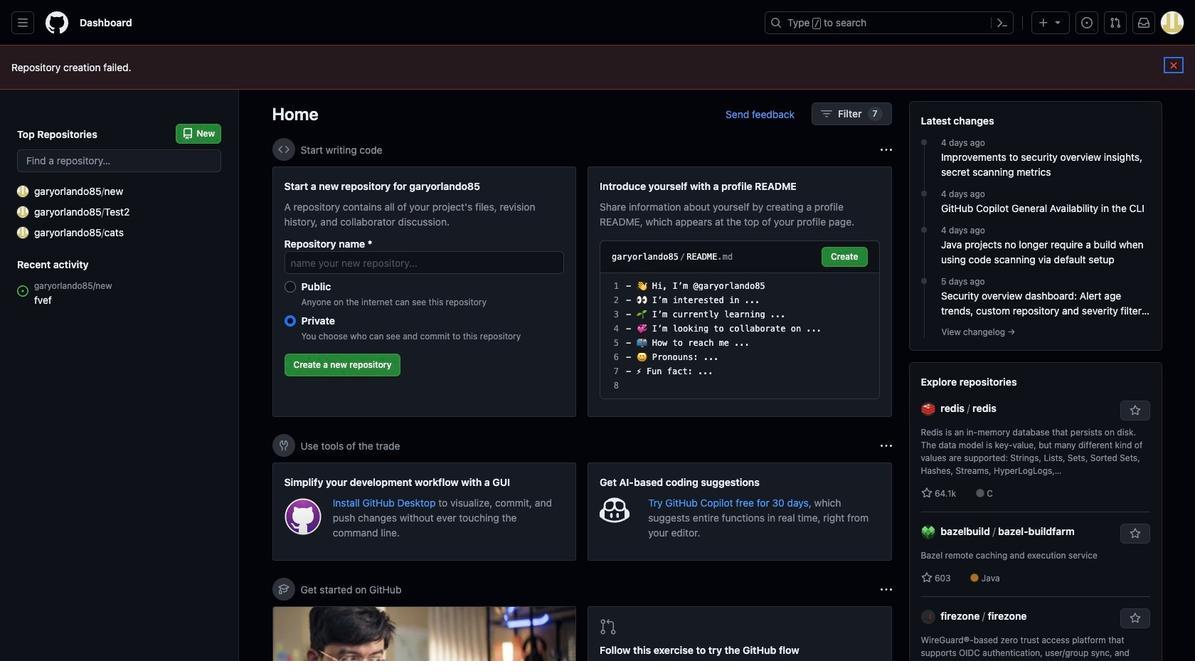 Task type: vqa. For each thing, say whether or not it's contained in the screenshot.
left sc 9kayk9 0 icon
no



Task type: locate. For each thing, give the bounding box(es) containing it.
explore element
[[909, 101, 1162, 661]]

dot fill image
[[919, 137, 930, 148], [919, 275, 930, 287]]

why am i seeing this? image for introduce yourself with a profile readme element
[[881, 144, 892, 155]]

issue opened image
[[1082, 17, 1093, 28]]

0 vertical spatial dot fill image
[[919, 188, 930, 199]]

open issue image
[[17, 285, 28, 297]]

@bazelbuild profile image
[[921, 525, 935, 540]]

alert
[[11, 60, 1184, 75]]

None submit
[[822, 247, 868, 267]]

star this repository image
[[1130, 528, 1141, 539], [1130, 613, 1141, 624]]

why am i seeing this? image for the get ai-based coding suggestions element
[[881, 440, 892, 452]]

1 vertical spatial git pull request image
[[600, 618, 617, 635]]

0 horizontal spatial git pull request image
[[600, 618, 617, 635]]

1 vertical spatial star this repository image
[[1130, 613, 1141, 624]]

simplify your development workflow with a gui element
[[272, 463, 576, 561]]

Top Repositories search field
[[17, 149, 221, 172]]

1 why am i seeing this? image from the top
[[881, 144, 892, 155]]

1 vertical spatial dot fill image
[[919, 275, 930, 287]]

cats image
[[17, 227, 28, 238]]

@firezone profile image
[[921, 610, 935, 624]]

why am i seeing this? image
[[881, 144, 892, 155], [881, 440, 892, 452]]

1 star this repository image from the top
[[1130, 528, 1141, 539]]

0 vertical spatial why am i seeing this? image
[[881, 144, 892, 155]]

0 vertical spatial git pull request image
[[1110, 17, 1121, 28]]

1 vertical spatial dot fill image
[[919, 224, 930, 236]]

get ai-based coding suggestions element
[[588, 463, 892, 561]]

homepage image
[[46, 11, 68, 34]]

start a new repository element
[[272, 167, 576, 417]]

github desktop image
[[284, 498, 321, 535]]

None radio
[[284, 281, 296, 292], [284, 315, 296, 327], [284, 281, 296, 292], [284, 315, 296, 327]]

2 why am i seeing this? image from the top
[[881, 440, 892, 452]]

none submit inside introduce yourself with a profile readme element
[[822, 247, 868, 267]]

Find a repository… text field
[[17, 149, 221, 172]]

0 vertical spatial dot fill image
[[919, 137, 930, 148]]

dot fill image
[[919, 188, 930, 199], [919, 224, 930, 236]]

@redis profile image
[[921, 402, 935, 417]]

explore repositories navigation
[[909, 362, 1162, 661]]

2 star this repository image from the top
[[1130, 613, 1141, 624]]

introduce yourself with a profile readme element
[[588, 167, 892, 417]]

git pull request image
[[1110, 17, 1121, 28], [600, 618, 617, 635]]

1 vertical spatial why am i seeing this? image
[[881, 440, 892, 452]]

2 dot fill image from the top
[[919, 275, 930, 287]]

what is github? element
[[272, 606, 576, 661]]

test2 image
[[17, 206, 28, 217]]

0 vertical spatial star this repository image
[[1130, 528, 1141, 539]]



Task type: describe. For each thing, give the bounding box(es) containing it.
star this repository image
[[1130, 405, 1141, 416]]

what is github? image
[[273, 607, 576, 661]]

triangle down image
[[1052, 16, 1064, 28]]

star this repository image for @bazelbuild profile icon
[[1130, 528, 1141, 539]]

command palette image
[[997, 17, 1008, 28]]

new image
[[17, 185, 28, 197]]

star image
[[921, 487, 933, 499]]

star image
[[921, 572, 933, 584]]

code image
[[278, 144, 289, 155]]

2 dot fill image from the top
[[919, 224, 930, 236]]

notifications image
[[1139, 17, 1150, 28]]

tools image
[[278, 440, 289, 451]]

filter image
[[821, 108, 833, 120]]

dismiss this message image
[[1168, 60, 1180, 71]]

1 dot fill image from the top
[[919, 188, 930, 199]]

name your new repository... text field
[[284, 251, 564, 274]]

why am i seeing this? image
[[881, 584, 892, 595]]

star this repository image for @firezone profile icon
[[1130, 613, 1141, 624]]

mortar board image
[[278, 584, 289, 595]]

plus image
[[1038, 17, 1050, 28]]

1 horizontal spatial git pull request image
[[1110, 17, 1121, 28]]

1 dot fill image from the top
[[919, 137, 930, 148]]



